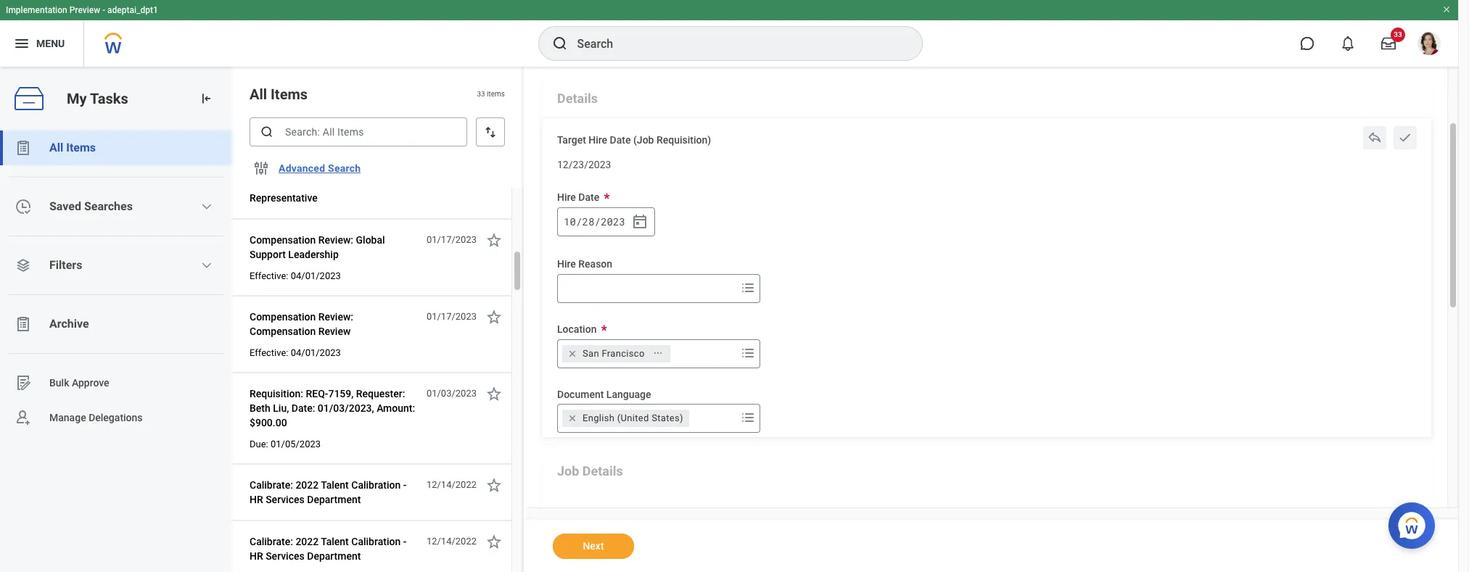 Task type: locate. For each thing, give the bounding box(es) containing it.
1 vertical spatial calibrate: 2022 talent calibration - hr services department button
[[250, 534, 419, 565]]

menu button
[[0, 20, 84, 67]]

star image for compensation review: compensation review
[[486, 308, 503, 326]]

archive
[[49, 317, 89, 331]]

san francisco, press delete to clear value. option
[[563, 345, 670, 363]]

/ right 28
[[595, 215, 601, 228]]

2 review: from the top
[[318, 311, 354, 323]]

1 vertical spatial 2022
[[296, 536, 319, 548]]

0 vertical spatial compensation
[[250, 234, 316, 246]]

2 hr from the top
[[250, 551, 263, 563]]

0 vertical spatial hr
[[250, 494, 263, 506]]

target hire date (job requisition) element
[[557, 150, 611, 171]]

effective: for compensation review: global support leadership
[[250, 271, 289, 282]]

1 talent from the top
[[321, 480, 349, 491]]

details up target
[[557, 91, 598, 106]]

2023
[[601, 215, 626, 228]]

effective: 04/01/2023
[[250, 271, 341, 282], [250, 348, 341, 359]]

1 2022 from the top
[[296, 480, 319, 491]]

33
[[1395, 30, 1403, 38], [477, 90, 485, 98]]

10
[[564, 215, 576, 228]]

all inside item list element
[[250, 86, 267, 103]]

0 vertical spatial talent
[[321, 480, 349, 491]]

star image for compensation review: global support leadership
[[486, 232, 503, 249]]

rename image
[[15, 375, 32, 392]]

2 effective: from the top
[[250, 348, 289, 359]]

1 vertical spatial 01/17/2023
[[427, 311, 477, 322]]

compensation left review
[[250, 326, 316, 338]]

my tasks element
[[0, 67, 232, 573]]

all items up search image
[[250, 86, 308, 103]]

calibration
[[351, 480, 401, 491], [351, 536, 401, 548]]

2 vertical spatial star image
[[486, 534, 503, 551]]

details up profile
[[583, 464, 623, 479]]

01/17/2023 for compensation review: global support leadership
[[427, 234, 477, 245]]

0 vertical spatial chevron down image
[[201, 201, 213, 213]]

compensation up support
[[250, 234, 316, 246]]

1 star image from the top
[[486, 232, 503, 249]]

items
[[487, 90, 505, 98]]

0 vertical spatial calibrate:
[[250, 480, 293, 491]]

effective:
[[250, 271, 289, 282], [250, 348, 289, 359]]

2 12/14/2022 from the top
[[427, 536, 477, 547]]

1 / from the left
[[576, 215, 582, 228]]

x small image
[[565, 347, 580, 361], [565, 412, 580, 426]]

next
[[583, 541, 604, 552]]

items inside button
[[66, 141, 96, 155]]

0 vertical spatial clipboard image
[[15, 139, 32, 157]]

1 horizontal spatial date
[[610, 134, 631, 146]]

3 compensation from the top
[[250, 326, 316, 338]]

compensation for review
[[250, 311, 316, 323]]

2 department from the top
[[307, 551, 361, 563]]

1 horizontal spatial /
[[595, 215, 601, 228]]

profile logan mcneil image
[[1418, 32, 1442, 58]]

0 horizontal spatial /
[[576, 215, 582, 228]]

0 vertical spatial calibrate: 2022 talent calibration - hr services department
[[250, 480, 407, 506]]

saved searches
[[49, 200, 133, 213]]

chevron down image inside saved searches dropdown button
[[201, 201, 213, 213]]

related actions image
[[653, 349, 663, 359]]

prompts image
[[740, 279, 757, 297], [740, 344, 757, 362], [740, 410, 757, 427]]

effective: 04/01/2023 down "leadership"
[[250, 271, 341, 282]]

1 vertical spatial department
[[307, 551, 361, 563]]

2 / from the left
[[595, 215, 601, 228]]

0 horizontal spatial 33
[[477, 90, 485, 98]]

x small image for location
[[565, 347, 580, 361]]

04/01/2023 for support
[[291, 271, 341, 282]]

1 vertical spatial chevron down image
[[201, 260, 213, 271]]

0 vertical spatial -
[[102, 5, 105, 15]]

date left (job
[[610, 134, 631, 146]]

0 vertical spatial details
[[557, 91, 598, 106]]

2 2022 from the top
[[296, 536, 319, 548]]

1 prompts image from the top
[[740, 279, 757, 297]]

0 vertical spatial 33
[[1395, 30, 1403, 38]]

1 compensation from the top
[[250, 234, 316, 246]]

effective: up requisition:
[[250, 348, 289, 359]]

sort image
[[483, 125, 498, 139]]

1 x small image from the top
[[565, 347, 580, 361]]

hire left reason
[[557, 258, 576, 270]]

clipboard image for all items
[[15, 139, 32, 157]]

calibrate: 2022 talent calibration - hr services department for 1st calibrate: 2022 talent calibration - hr services department button from the bottom of the item list element
[[250, 536, 407, 563]]

$900.00
[[250, 417, 287, 429]]

04/01/2023 down review
[[291, 348, 341, 359]]

x small image left san
[[565, 347, 580, 361]]

0 horizontal spatial all
[[49, 141, 63, 155]]

calibrate: 2022 talent calibration - hr services department for 2nd calibrate: 2022 talent calibration - hr services department button from the bottom
[[250, 480, 407, 506]]

department
[[307, 494, 361, 506], [307, 551, 361, 563]]

date up 28
[[579, 192, 600, 203]]

2 x small image from the top
[[565, 412, 580, 426]]

2 01/17/2023 from the top
[[427, 311, 477, 322]]

3 star image from the top
[[486, 534, 503, 551]]

review: inside the compensation review: global support leadership
[[318, 234, 354, 246]]

/ right 10
[[576, 215, 582, 228]]

calibrate: for 2nd calibrate: 2022 talent calibration - hr services department button from the bottom
[[250, 480, 293, 491]]

chevron down image for saved searches
[[201, 201, 213, 213]]

clipboard image inside all items button
[[15, 139, 32, 157]]

all items down my
[[49, 141, 96, 155]]

items
[[271, 86, 308, 103], [66, 141, 96, 155]]

1 vertical spatial compensation
[[250, 311, 316, 323]]

search
[[328, 163, 361, 174]]

prompts image for reason
[[740, 279, 757, 297]]

33 inside item list element
[[477, 90, 485, 98]]

all items
[[250, 86, 308, 103], [49, 141, 96, 155]]

all up saved
[[49, 141, 63, 155]]

calibrate: 2022 talent calibration - hr services department
[[250, 480, 407, 506], [250, 536, 407, 563]]

2 compensation from the top
[[250, 311, 316, 323]]

hire up target hire date (job requisition) element
[[589, 134, 608, 146]]

04/01/2023
[[291, 271, 341, 282], [291, 348, 341, 359]]

approve
[[72, 377, 109, 389]]

compensation review: global support leadership button
[[250, 232, 419, 263]]

Hire Reason field
[[558, 276, 737, 302]]

1 star image from the top
[[486, 385, 503, 403]]

job up r-
[[291, 163, 308, 175]]

1 vertical spatial hire
[[557, 192, 576, 203]]

0 vertical spatial star image
[[486, 385, 503, 403]]

items inside item list element
[[271, 86, 308, 103]]

x small image for document language
[[565, 412, 580, 426]]

0 vertical spatial 12/14/2022
[[427, 480, 477, 491]]

clipboard image inside archive button
[[15, 316, 32, 333]]

clipboard image up clock check "image" at the left top
[[15, 139, 32, 157]]

2 effective: 04/01/2023 from the top
[[250, 348, 341, 359]]

1 vertical spatial prompts image
[[740, 344, 757, 362]]

document language
[[557, 389, 651, 400]]

0 horizontal spatial items
[[66, 141, 96, 155]]

1 vertical spatial star image
[[486, 477, 503, 494]]

2 calibrate: from the top
[[250, 536, 293, 548]]

1 vertical spatial clipboard image
[[15, 316, 32, 333]]

1 vertical spatial 04/01/2023
[[291, 348, 341, 359]]

1 04/01/2023 from the top
[[291, 271, 341, 282]]

req-
[[306, 388, 328, 400]]

2022 for 2nd calibrate: 2022 talent calibration - hr services department button from the bottom
[[296, 480, 319, 491]]

menu
[[36, 37, 65, 49]]

1 vertical spatial effective:
[[250, 348, 289, 359]]

04/01/2023 down "leadership"
[[291, 271, 341, 282]]

1 vertical spatial all items
[[49, 141, 96, 155]]

hire up 10
[[557, 192, 576, 203]]

33 for 33
[[1395, 30, 1403, 38]]

review: up "leadership"
[[318, 234, 354, 246]]

(job
[[634, 134, 654, 146]]

all up search image
[[250, 86, 267, 103]]

x small image inside 'english (united states), press delete to clear value.' option
[[565, 412, 580, 426]]

2 calibrate: 2022 talent calibration - hr services department from the top
[[250, 536, 407, 563]]

2 star image from the top
[[486, 477, 503, 494]]

advanced
[[279, 163, 325, 174]]

1 chevron down image from the top
[[201, 201, 213, 213]]

job
[[291, 163, 308, 175], [557, 464, 580, 479], [557, 508, 575, 519]]

archive button
[[0, 307, 232, 342]]

pearson
[[250, 178, 287, 189]]

x small image inside san francisco, press delete to clear value. option
[[565, 347, 580, 361]]

1 vertical spatial -
[[403, 480, 407, 491]]

0 vertical spatial x small image
[[565, 347, 580, 361]]

compensation inside the compensation review: global support leadership
[[250, 234, 316, 246]]

0 vertical spatial all
[[250, 86, 267, 103]]

chevron down image
[[201, 201, 213, 213], [201, 260, 213, 271]]

effective: down support
[[250, 271, 289, 282]]

job details element
[[541, 451, 1434, 573]]

0 vertical spatial job
[[291, 163, 308, 175]]

compensation down support
[[250, 311, 316, 323]]

review: up review
[[318, 311, 354, 323]]

1 horizontal spatial 33
[[1395, 30, 1403, 38]]

x small image down document
[[565, 412, 580, 426]]

0 vertical spatial effective: 04/01/2023
[[250, 271, 341, 282]]

1 vertical spatial job
[[557, 464, 580, 479]]

33 inside button
[[1395, 30, 1403, 38]]

3 prompts image from the top
[[740, 410, 757, 427]]

1 vertical spatial services
[[266, 551, 305, 563]]

list containing all items
[[0, 131, 232, 436]]

date
[[610, 134, 631, 146], [579, 192, 600, 203]]

hire date group
[[557, 208, 655, 237]]

calibrate:
[[250, 480, 293, 491], [250, 536, 293, 548]]

list
[[0, 131, 232, 436]]

all items inside item list element
[[250, 86, 308, 103]]

2 vertical spatial hire
[[557, 258, 576, 270]]

1 vertical spatial calibration
[[351, 536, 401, 548]]

2 star image from the top
[[486, 308, 503, 326]]

chevron down image for filters
[[201, 260, 213, 271]]

1 vertical spatial 12/14/2022
[[427, 536, 477, 547]]

1 12/14/2022 from the top
[[427, 480, 477, 491]]

0 vertical spatial 2022
[[296, 480, 319, 491]]

0 vertical spatial all items
[[250, 86, 308, 103]]

1 calibrate: from the top
[[250, 480, 293, 491]]

33 left items
[[477, 90, 485, 98]]

1 effective: from the top
[[250, 271, 289, 282]]

manage
[[49, 412, 86, 424]]

0 vertical spatial prompts image
[[740, 279, 757, 297]]

-
[[102, 5, 105, 15], [403, 480, 407, 491], [403, 536, 407, 548]]

0 vertical spatial star image
[[486, 232, 503, 249]]

review: inside compensation review: compensation review
[[318, 311, 354, 323]]

items up search image
[[271, 86, 308, 103]]

1 vertical spatial 33
[[477, 90, 485, 98]]

0 vertical spatial department
[[307, 494, 361, 506]]

close environment banner image
[[1443, 5, 1452, 14]]

service
[[384, 178, 417, 189]]

1 01/17/2023 from the top
[[427, 234, 477, 245]]

2 vertical spatial compensation
[[250, 326, 316, 338]]

talent
[[321, 480, 349, 491], [321, 536, 349, 548]]

user plus image
[[15, 409, 32, 427]]

clipboard image
[[15, 139, 32, 157], [15, 316, 32, 333]]

english (united states)
[[583, 413, 684, 424]]

application:
[[311, 163, 365, 175]]

0 vertical spatial items
[[271, 86, 308, 103]]

1 vertical spatial x small image
[[565, 412, 580, 426]]

0 vertical spatial calibrate: 2022 talent calibration - hr services department button
[[250, 477, 419, 509]]

0 vertical spatial effective:
[[250, 271, 289, 282]]

1 calibrate: 2022 talent calibration - hr services department from the top
[[250, 480, 407, 506]]

2 chevron down image from the top
[[201, 260, 213, 271]]

2 vertical spatial prompts image
[[740, 410, 757, 427]]

searches
[[84, 200, 133, 213]]

bulk
[[49, 377, 69, 389]]

bulk approve
[[49, 377, 109, 389]]

1 vertical spatial calibrate:
[[250, 536, 293, 548]]

0 vertical spatial calibration
[[351, 480, 401, 491]]

compensation
[[250, 234, 316, 246], [250, 311, 316, 323], [250, 326, 316, 338]]

star image
[[486, 385, 503, 403], [486, 477, 503, 494], [486, 534, 503, 551]]

2022 for 1st calibrate: 2022 talent calibration - hr services department button from the bottom of the item list element
[[296, 536, 319, 548]]

2 vertical spatial -
[[403, 536, 407, 548]]

01/17/2023
[[427, 234, 477, 245], [427, 311, 477, 322]]

2 04/01/2023 from the top
[[291, 348, 341, 359]]

check image
[[1399, 130, 1413, 145]]

services
[[266, 494, 305, 506], [266, 551, 305, 563]]

hire date
[[557, 192, 600, 203]]

1 vertical spatial calibrate: 2022 talent calibration - hr services department
[[250, 536, 407, 563]]

hr
[[250, 494, 263, 506], [250, 551, 263, 563]]

review:
[[318, 234, 354, 246], [318, 311, 354, 323]]

0 vertical spatial 04/01/2023
[[291, 271, 341, 282]]

hire
[[589, 134, 608, 146], [557, 192, 576, 203], [557, 258, 576, 270]]

1 vertical spatial review:
[[318, 311, 354, 323]]

1 horizontal spatial all items
[[250, 86, 308, 103]]

1 vertical spatial effective: 04/01/2023
[[250, 348, 341, 359]]

2 talent from the top
[[321, 536, 349, 548]]

7159,
[[328, 388, 354, 400]]

job left profile
[[557, 508, 575, 519]]

1 vertical spatial date
[[579, 192, 600, 203]]

1 horizontal spatial items
[[271, 86, 308, 103]]

1 vertical spatial talent
[[321, 536, 349, 548]]

1 vertical spatial hr
[[250, 551, 263, 563]]

star image
[[486, 232, 503, 249], [486, 308, 503, 326]]

1 review: from the top
[[318, 234, 354, 246]]

all
[[250, 86, 267, 103], [49, 141, 63, 155]]

1 effective: 04/01/2023 from the top
[[250, 271, 341, 282]]

clock check image
[[15, 198, 32, 216]]

0 horizontal spatial all items
[[49, 141, 96, 155]]

1 vertical spatial all
[[49, 141, 63, 155]]

details
[[557, 91, 598, 106], [583, 464, 623, 479]]

r-
[[296, 178, 305, 189]]

0 vertical spatial review:
[[318, 234, 354, 246]]

1 department from the top
[[307, 494, 361, 506]]

items down my
[[66, 141, 96, 155]]

2 clipboard image from the top
[[15, 316, 32, 333]]

0 vertical spatial services
[[266, 494, 305, 506]]

33 left profile logan mcneil image
[[1395, 30, 1403, 38]]

offer for job application: rachel pearson ‎- r-00201 customer service representative button
[[250, 160, 419, 207]]

justify image
[[13, 35, 30, 52]]

star image for 1st calibrate: 2022 talent calibration - hr services department button from the bottom of the item list element
[[486, 534, 503, 551]]

clipboard image for archive
[[15, 316, 32, 333]]

prompts image for language
[[740, 410, 757, 427]]

effective: 04/01/2023 for support
[[250, 271, 341, 282]]

calendar image
[[631, 213, 649, 231]]

language
[[607, 389, 651, 400]]

1 hr from the top
[[250, 494, 263, 506]]

2 vertical spatial job
[[557, 508, 575, 519]]

effective: 04/01/2023 down compensation review: compensation review
[[250, 348, 341, 359]]

job up job profile on the left bottom of page
[[557, 464, 580, 479]]

1 vertical spatial items
[[66, 141, 96, 155]]

hr for 1st calibrate: 2022 talent calibration - hr services department button from the bottom of the item list element
[[250, 551, 263, 563]]

1 horizontal spatial all
[[250, 86, 267, 103]]

clipboard image left archive
[[15, 316, 32, 333]]

compensation review: compensation review
[[250, 311, 354, 338]]

hire for hire reason
[[557, 258, 576, 270]]

1 clipboard image from the top
[[15, 139, 32, 157]]

1 vertical spatial star image
[[486, 308, 503, 326]]

0 vertical spatial 01/17/2023
[[427, 234, 477, 245]]



Task type: vqa. For each thing, say whether or not it's contained in the screenshot.
Document Language
yes



Task type: describe. For each thing, give the bounding box(es) containing it.
job for job profile
[[557, 508, 575, 519]]

‎-
[[290, 178, 293, 189]]

01/03/2023,
[[318, 403, 374, 414]]

(united
[[618, 413, 649, 424]]

0 vertical spatial hire
[[589, 134, 608, 146]]

item list element
[[232, 67, 524, 573]]

rachel
[[367, 163, 398, 175]]

representative
[[250, 192, 318, 204]]

implementation preview -   adeptai_dpt1
[[6, 5, 158, 15]]

customer
[[337, 178, 381, 189]]

reason
[[579, 258, 613, 270]]

due:
[[250, 439, 268, 450]]

edit image
[[1399, 504, 1413, 518]]

10 / 28 / 2023
[[564, 215, 626, 228]]

offer
[[250, 163, 273, 175]]

1 vertical spatial details
[[583, 464, 623, 479]]

preview
[[69, 5, 100, 15]]

san
[[583, 348, 600, 359]]

2 services from the top
[[266, 551, 305, 563]]

- for 2nd calibrate: 2022 talent calibration - hr services department button from the bottom
[[403, 480, 407, 491]]

1 calibrate: 2022 talent calibration - hr services department button from the top
[[250, 477, 419, 509]]

profile
[[577, 508, 607, 519]]

33 button
[[1373, 28, 1406, 60]]

04/01/2023 for review
[[291, 348, 341, 359]]

0 vertical spatial date
[[610, 134, 631, 146]]

date:
[[292, 403, 315, 414]]

location
[[557, 324, 597, 335]]

- inside menu banner
[[102, 5, 105, 15]]

adeptai_dpt1
[[107, 5, 158, 15]]

33 items
[[477, 90, 505, 98]]

department for 2nd calibrate: 2022 talent calibration - hr services department button from the bottom
[[307, 494, 361, 506]]

search image
[[551, 35, 569, 52]]

for
[[275, 163, 288, 175]]

job inside offer for job application: rachel pearson ‎- r-00201 customer service representative
[[291, 163, 308, 175]]

0 horizontal spatial date
[[579, 192, 600, 203]]

filters
[[49, 258, 82, 272]]

star image for 2nd calibrate: 2022 talent calibration - hr services department button from the bottom
[[486, 477, 503, 494]]

effective: for compensation review: compensation review
[[250, 348, 289, 359]]

san francisco
[[583, 348, 645, 359]]

2 calibrate: 2022 talent calibration - hr services department button from the top
[[250, 534, 419, 565]]

saved
[[49, 200, 81, 213]]

01/05/2023
[[271, 439, 321, 450]]

saved searches button
[[0, 189, 232, 224]]

requisition: req-7159, requester: beth liu, date: 01/03/2023, amount: $900.00
[[250, 388, 415, 429]]

transformation import image
[[199, 91, 213, 106]]

offer for job application: rachel pearson ‎- r-00201 customer service representative
[[250, 163, 417, 204]]

requisition: req-7159, requester: beth liu, date: 01/03/2023, amount: $900.00 button
[[250, 385, 419, 432]]

search image
[[260, 125, 274, 139]]

1 calibration from the top
[[351, 480, 401, 491]]

compensation review: global support leadership
[[250, 234, 385, 261]]

01/03/2023
[[427, 388, 477, 399]]

leadership
[[288, 249, 339, 261]]

liu,
[[273, 403, 289, 414]]

job profile
[[557, 508, 607, 519]]

1 services from the top
[[266, 494, 305, 506]]

review: for global
[[318, 234, 354, 246]]

filters button
[[0, 248, 232, 283]]

advanced search button
[[273, 154, 367, 183]]

english (united states) element
[[583, 412, 684, 426]]

00201
[[305, 178, 334, 189]]

target
[[557, 134, 586, 146]]

requester:
[[356, 388, 405, 400]]

job for job details
[[557, 464, 580, 479]]

implementation
[[6, 5, 67, 15]]

tasks
[[90, 90, 128, 107]]

requisition)
[[657, 134, 712, 146]]

document
[[557, 389, 604, 400]]

target hire date (job requisition)
[[557, 134, 712, 146]]

12/23/2023
[[557, 159, 611, 170]]

compensation review: compensation review button
[[250, 308, 419, 340]]

all inside button
[[49, 141, 63, 155]]

2 calibration from the top
[[351, 536, 401, 548]]

manage delegations link
[[0, 401, 232, 436]]

global
[[356, 234, 385, 246]]

beth
[[250, 403, 271, 414]]

configure image
[[253, 160, 270, 177]]

Search: All Items text field
[[250, 118, 467, 147]]

01/17/2023 for compensation review: compensation review
[[427, 311, 477, 322]]

calibrate: for 1st calibrate: 2022 talent calibration - hr services department button from the bottom of the item list element
[[250, 536, 293, 548]]

my
[[67, 90, 87, 107]]

28
[[583, 215, 595, 228]]

perspective image
[[15, 257, 32, 274]]

12/14/2022 for 1st calibrate: 2022 talent calibration - hr services department button from the bottom of the item list element
[[427, 536, 477, 547]]

english
[[583, 413, 615, 424]]

12/14/2022 for 2nd calibrate: 2022 talent calibration - hr services department button from the bottom
[[427, 480, 477, 491]]

compensation for support
[[250, 234, 316, 246]]

job details
[[557, 464, 623, 479]]

manage delegations
[[49, 412, 143, 424]]

due: 01/05/2023
[[250, 439, 321, 450]]

details element
[[541, 77, 1434, 444]]

menu banner
[[0, 0, 1459, 67]]

review: for compensation
[[318, 311, 354, 323]]

bulk approve link
[[0, 366, 232, 401]]

san francisco element
[[583, 347, 645, 360]]

review
[[318, 326, 351, 338]]

Search Workday  search field
[[577, 28, 892, 60]]

advanced search
[[279, 163, 361, 174]]

- for 1st calibrate: 2022 talent calibration - hr services department button from the bottom of the item list element
[[403, 536, 407, 548]]

hire for hire date
[[557, 192, 576, 203]]

department for 1st calibrate: 2022 talent calibration - hr services department button from the bottom of the item list element
[[307, 551, 361, 563]]

delegations
[[89, 412, 143, 424]]

amount:
[[377, 403, 415, 414]]

effective: 04/01/2023 for review
[[250, 348, 341, 359]]

all items inside button
[[49, 141, 96, 155]]

2 prompts image from the top
[[740, 344, 757, 362]]

33 for 33 items
[[477, 90, 485, 98]]

hire reason
[[557, 258, 613, 270]]

undo l image
[[1368, 130, 1383, 145]]

francisco
[[602, 348, 645, 359]]

hr for 2nd calibrate: 2022 talent calibration - hr services department button from the bottom
[[250, 494, 263, 506]]

states)
[[652, 413, 684, 424]]

inbox large image
[[1382, 36, 1397, 51]]

support
[[250, 249, 286, 261]]

english (united states), press delete to clear value. option
[[563, 410, 689, 428]]

my tasks
[[67, 90, 128, 107]]

notifications large image
[[1341, 36, 1356, 51]]

next button
[[553, 534, 634, 560]]

all items button
[[0, 131, 232, 165]]

requisition:
[[250, 388, 303, 400]]



